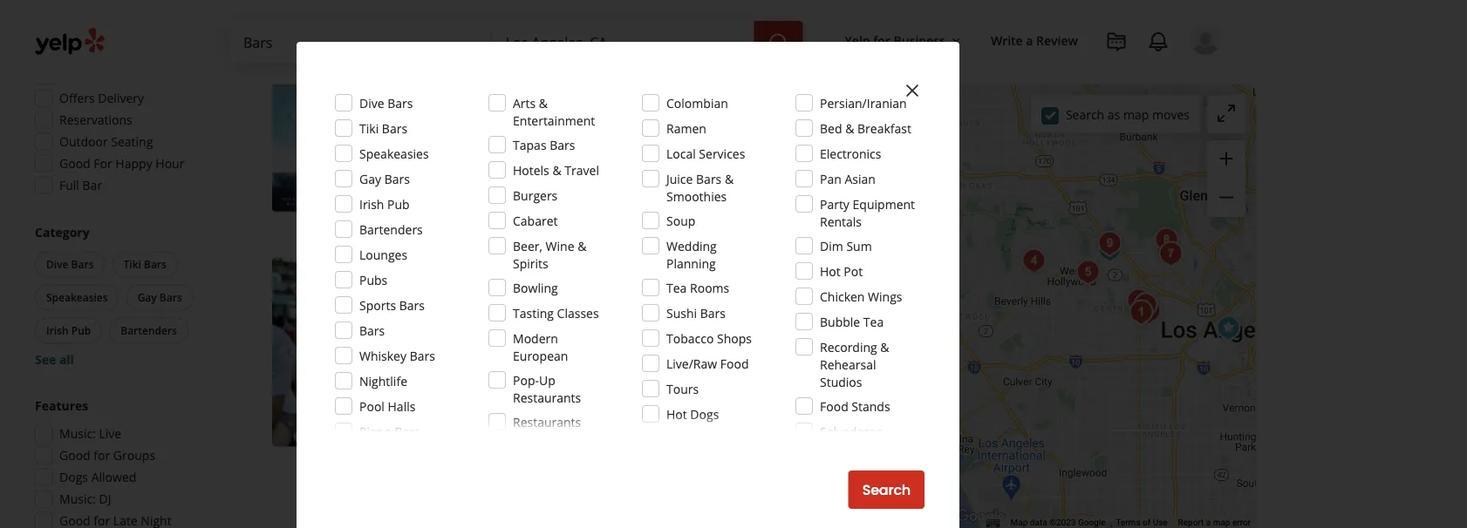Task type: vqa. For each thing, say whether or not it's contained in the screenshot.
in 1 review link
no



Task type: describe. For each thing, give the bounding box(es) containing it.
pot
[[844, 263, 863, 280]]

gay inside button
[[138, 291, 157, 305]]

search image
[[768, 32, 789, 53]]

about
[[571, 392, 605, 409]]

keyboard shortcuts image
[[986, 519, 1000, 528]]

website
[[820, 467, 876, 486]]

google
[[1078, 518, 1106, 528]]

tiki inside search dialog
[[359, 120, 379, 137]]

applebee's.
[[622, 147, 687, 163]]

truly la image
[[1211, 311, 1246, 346]]

tiki-ti cocktail lounge image
[[1151, 233, 1186, 268]]

seoul salon restaurant & bar image
[[1128, 288, 1163, 323]]

applebee's grill + bar link
[[483, 22, 667, 46]]

pool
[[359, 398, 385, 415]]

seating
[[111, 133, 153, 150]]

2 restaurants from the top
[[513, 414, 581, 431]]

for for yelp
[[873, 32, 891, 48]]

4 star rating image
[[483, 287, 577, 304]]

previous image for open until 11:30 pm
[[279, 342, 300, 363]]

vibe
[[502, 410, 526, 426]]

zoom in image
[[1216, 148, 1237, 169]]

love
[[752, 392, 776, 409]]

search for search as map moves
[[1066, 106, 1105, 123]]

offers
[[59, 90, 95, 106]]

party equipment rentals
[[820, 196, 915, 230]]

user actions element
[[831, 22, 1246, 129]]

slideshow element for open until midnight
[[272, 22, 462, 212]]

pool halls
[[359, 398, 416, 415]]

hot pot
[[820, 263, 863, 280]]

open until 11:30 pm
[[483, 341, 600, 357]]

bed
[[820, 120, 842, 137]]

colombian
[[667, 95, 728, 111]]

a for report
[[1206, 518, 1211, 528]]

previous image for open until midnight
[[279, 107, 300, 127]]

soup
[[667, 212, 696, 229]]

open until midnight
[[483, 83, 598, 100]]

dogs allowed
[[59, 469, 136, 486]]

wings
[[868, 288, 903, 305]]

1 or from the left
[[535, 427, 547, 444]]

view website link
[[767, 457, 892, 496]]

this
[[620, 427, 643, 444]]

16 pet friendly v2 image
[[483, 367, 497, 381]]

sports bars
[[359, 297, 425, 314]]

here
[[542, 392, 568, 409]]

until for until midnight
[[519, 83, 544, 100]]

pop-
[[513, 372, 539, 389]]

you
[[715, 410, 736, 426]]

stands
[[852, 398, 890, 415]]

spirits
[[513, 255, 548, 272]]

music: for music: live
[[59, 426, 96, 442]]

+
[[622, 22, 632, 46]]

this
[[806, 392, 827, 409]]

tasting classes
[[513, 305, 599, 321]]

yelp for business
[[845, 32, 946, 48]]

nightlife
[[359, 373, 407, 390]]

warwick image
[[1093, 232, 1127, 267]]

next image
[[434, 342, 455, 363]]

"came
[[502, 392, 539, 409]]

write
[[991, 32, 1023, 48]]

party
[[820, 196, 850, 212]]

map for error
[[1213, 518, 1231, 528]]

gay bars inside button
[[138, 291, 182, 305]]

music: live
[[59, 426, 121, 442]]

la
[[532, 258, 554, 282]]

speakeasies button
[[35, 285, 119, 311]]

terms
[[1116, 518, 1141, 528]]

for
[[94, 155, 112, 172]]

travel
[[565, 162, 599, 178]]

tours
[[667, 381, 699, 397]]

live
[[99, 426, 121, 442]]

truly la link
[[483, 258, 554, 282]]

until for until 11:30 pm
[[519, 341, 544, 357]]

©2023
[[1050, 518, 1076, 528]]

reservations
[[59, 112, 132, 128]]

group containing category
[[31, 224, 216, 369]]

takeout
[[687, 196, 728, 211]]

group containing features
[[30, 397, 216, 529]]

truly la
[[483, 258, 554, 282]]

bars inside "button"
[[144, 257, 167, 272]]

grill
[[581, 22, 618, 46]]

apb image
[[1071, 255, 1106, 290]]

dogs inside search dialog
[[690, 406, 719, 423]]

& inside juice bars & smoothies
[[725, 171, 734, 187]]

irish inside search dialog
[[359, 196, 384, 212]]

in
[[738, 392, 749, 409]]

16 checkmark v2 image
[[483, 196, 497, 210]]

good for groups
[[59, 448, 155, 464]]

noir hollywood image
[[1093, 226, 1127, 261]]

irish pub inside button
[[46, 324, 91, 338]]

classes
[[557, 305, 599, 321]]

& for hotels
[[553, 162, 562, 178]]

bubble tea
[[820, 314, 884, 330]]

gay bars button
[[126, 285, 193, 311]]

map
[[1011, 518, 1028, 528]]

chicken wings
[[820, 288, 903, 305]]

speakeasies inside button
[[46, 291, 108, 305]]

friendly for vegan friendly
[[646, 365, 689, 382]]

dive inside search dialog
[[359, 95, 384, 111]]

1 vertical spatial tea
[[864, 314, 884, 330]]

(286 reviews)
[[605, 286, 679, 303]]

a inside "came here about three times and i'm so in love with this place, the vibe and scene is cute and colorful! if you want a laid back place to drink or eat or both. this is the place for…"
[[770, 410, 777, 426]]

category
[[35, 224, 90, 241]]

friendly for pet friendly
[[522, 365, 565, 382]]

wine
[[546, 238, 575, 254]]

16 chevron down v2 image
[[949, 34, 963, 48]]

vegan
[[607, 365, 642, 382]]

good for good for groups
[[59, 448, 90, 464]]

0 vertical spatial is
[[590, 410, 599, 426]]

map data ©2023 google
[[1011, 518, 1106, 528]]

0 horizontal spatial food
[[720, 356, 749, 372]]

gay inside search dialog
[[359, 171, 381, 187]]

tiki bars inside search dialog
[[359, 120, 407, 137]]

for…"
[[713, 427, 744, 444]]

pet friendly
[[500, 365, 568, 382]]

music: for music: dj
[[59, 491, 96, 508]]

open for open until 11:30 pm
[[483, 341, 515, 357]]

dogs inside group
[[59, 469, 88, 486]]

"came here about three times and i'm so in love with this place, the vibe and scene is cute and colorful! if you want a laid back place to drink or eat or both. this is the place for…"
[[502, 392, 885, 444]]

yelp
[[845, 32, 870, 48]]

google image
[[952, 506, 1010, 529]]

bartenders inside button
[[121, 324, 177, 338]]

close image
[[902, 80, 923, 101]]

sushi
[[667, 305, 697, 321]]

sushi bars
[[667, 305, 726, 321]]

bartenders button
[[109, 318, 188, 344]]

tiki bars button
[[112, 252, 178, 278]]

gay bars inside search dialog
[[359, 171, 410, 187]]

wedding planning
[[667, 238, 717, 272]]

0 vertical spatial bar
[[637, 22, 667, 46]]

0 horizontal spatial and
[[529, 410, 550, 426]]

truly
[[483, 258, 528, 282]]

pet
[[500, 365, 519, 382]]

dim sum
[[820, 238, 872, 254]]

r bar image
[[1132, 294, 1167, 329]]

yelp for business button
[[838, 24, 970, 56]]

bed & breakfast
[[820, 120, 912, 137]]

full
[[59, 177, 79, 194]]

0 horizontal spatial delivery
[[98, 90, 144, 106]]

pan
[[820, 171, 842, 187]]

outdoor for outdoor seating
[[500, 196, 543, 211]]

outdoor for outdoor seating
[[59, 133, 108, 150]]

beer, wine & spirits
[[513, 238, 587, 272]]

good for good for happy hour
[[59, 155, 90, 172]]

sports
[[359, 297, 396, 314]]

whiskey
[[359, 348, 407, 364]]



Task type: locate. For each thing, give the bounding box(es) containing it.
drugstore cowboy image
[[1154, 237, 1189, 272]]

0 vertical spatial slideshow element
[[272, 22, 462, 212]]

2 until from the top
[[519, 341, 544, 357]]

2 friendly from the left
[[646, 365, 689, 382]]

arts & entertainment
[[513, 95, 595, 129]]

tu madre - los feliz image
[[1149, 223, 1184, 258]]

outdoor up the cabaret
[[500, 196, 543, 211]]

0 vertical spatial place
[[834, 410, 864, 426]]

is right this
[[646, 427, 655, 444]]

is down 'about'
[[590, 410, 599, 426]]

open up 16 pet friendly v2 image on the bottom left
[[483, 341, 515, 357]]

until up pet friendly
[[519, 341, 544, 357]]

0 horizontal spatial dogs
[[59, 469, 88, 486]]

irish pub button
[[35, 318, 102, 344]]

1 vertical spatial dogs
[[59, 469, 88, 486]]

0 vertical spatial dogs
[[690, 406, 719, 423]]

0 horizontal spatial irish
[[46, 324, 69, 338]]

pub up all
[[71, 324, 91, 338]]

speakeasies inside search dialog
[[359, 145, 429, 162]]

0 horizontal spatial irish pub
[[46, 324, 91, 338]]

& right "recording"
[[881, 339, 890, 356]]

zoom out image
[[1216, 187, 1237, 208]]

back
[[804, 410, 830, 426]]

1 horizontal spatial place
[[834, 410, 864, 426]]

1 horizontal spatial irish
[[359, 196, 384, 212]]

arts for arts & entertainment
[[513, 95, 536, 111]]

place down the hot dogs
[[680, 427, 710, 444]]

0 vertical spatial hot
[[820, 263, 841, 280]]

juice bars & smoothies
[[667, 171, 734, 205]]

0 vertical spatial good
[[59, 155, 90, 172]]

& inside 'recording & rehearsal studios'
[[881, 339, 890, 356]]

0 horizontal spatial dive bars
[[46, 257, 94, 272]]

0 vertical spatial until
[[519, 83, 544, 100]]

for inside group
[[94, 448, 110, 464]]

a left laid
[[770, 410, 777, 426]]

0 vertical spatial gay
[[359, 171, 381, 187]]

a right report
[[1206, 518, 1211, 528]]

arts up entertainment
[[513, 95, 536, 111]]

tapas bars
[[513, 137, 575, 153]]

bar inside group
[[82, 177, 102, 194]]

music: down features
[[59, 426, 96, 442]]

0 horizontal spatial map
[[1124, 106, 1149, 123]]

arts for arts district
[[565, 314, 588, 331]]

previous image
[[279, 107, 300, 127], [279, 342, 300, 363]]

irish up lounges
[[359, 196, 384, 212]]

hot left pot
[[820, 263, 841, 280]]

0 vertical spatial the
[[866, 392, 885, 409]]

to
[[867, 410, 878, 426]]

food down shops
[[720, 356, 749, 372]]

gay down "tiki bars" "button"
[[138, 291, 157, 305]]

equipment
[[853, 196, 915, 212]]

dive bars
[[359, 95, 413, 111], [46, 257, 94, 272]]

salvadoran
[[820, 424, 884, 440]]

cocktail bars link
[[483, 313, 558, 331]]

1 good from the top
[[59, 155, 90, 172]]

projects image
[[1106, 31, 1127, 52]]

search for search
[[863, 481, 911, 500]]

slideshow element
[[272, 22, 462, 212], [272, 258, 462, 447]]

1 vertical spatial the
[[658, 427, 677, 444]]

for right yelp
[[873, 32, 891, 48]]

food down 'studios'
[[820, 398, 849, 415]]

music: left dj
[[59, 491, 96, 508]]

1 horizontal spatial bar
[[637, 22, 667, 46]]

bartenders up lounges
[[359, 221, 423, 238]]

bartenders inside search dialog
[[359, 221, 423, 238]]

modern european
[[513, 330, 568, 364]]

2 good from the top
[[59, 448, 90, 464]]

2 previous image from the top
[[279, 342, 300, 363]]

gay
[[359, 171, 381, 187], [138, 291, 157, 305]]

group containing suggested
[[30, 40, 216, 199]]

i'm
[[701, 392, 719, 409]]

more
[[727, 147, 758, 163]]

tea down wings at right
[[864, 314, 884, 330]]

until up entertainment
[[519, 83, 544, 100]]

0 horizontal spatial speakeasies
[[46, 291, 108, 305]]

& for recording
[[881, 339, 890, 356]]

1 until from the top
[[519, 83, 544, 100]]

0 horizontal spatial gay
[[138, 291, 157, 305]]

breakfast
[[858, 120, 912, 137]]

friendly down european
[[522, 365, 565, 382]]

1 vertical spatial is
[[646, 427, 655, 444]]

1 horizontal spatial search
[[1066, 106, 1105, 123]]

gangnam pocha image
[[1121, 284, 1156, 319]]

0 horizontal spatial bartenders
[[121, 324, 177, 338]]

tiki inside "tiki bars" "button"
[[123, 257, 141, 272]]

1 vertical spatial place
[[680, 427, 710, 444]]

2 open from the top
[[483, 341, 515, 357]]

& for bed
[[845, 120, 854, 137]]

entertainment
[[513, 112, 595, 129]]

place down place,
[[834, 410, 864, 426]]

outdoor down reservations
[[59, 133, 108, 150]]

see
[[35, 352, 56, 368]]

0 vertical spatial map
[[1124, 106, 1149, 123]]

& right wine
[[578, 238, 587, 254]]

the up to
[[866, 392, 885, 409]]

applebee's grill + bar
[[483, 22, 667, 46]]

info icon image
[[694, 366, 708, 380], [694, 366, 708, 380]]

1 horizontal spatial food
[[820, 398, 849, 415]]

delivery up reservations
[[98, 90, 144, 106]]

0 horizontal spatial the
[[658, 427, 677, 444]]

0 horizontal spatial tiki bars
[[123, 257, 167, 272]]

1 vertical spatial search
[[863, 481, 911, 500]]

0 vertical spatial speakeasies
[[359, 145, 429, 162]]

1 vertical spatial gay
[[138, 291, 157, 305]]

search dialog
[[0, 0, 1467, 529]]

ramen
[[667, 120, 707, 137]]

0 vertical spatial dive bars
[[359, 95, 413, 111]]

good down music: live
[[59, 448, 90, 464]]

a right write
[[1026, 32, 1033, 48]]

shops
[[717, 330, 752, 347]]

1 vertical spatial dive bars
[[46, 257, 94, 272]]

1 vertical spatial pub
[[71, 324, 91, 338]]

report a map error link
[[1178, 518, 1251, 528]]

search left as
[[1066, 106, 1105, 123]]

so
[[722, 392, 735, 409]]

arts
[[513, 95, 536, 111], [565, 314, 588, 331]]

business
[[894, 32, 946, 48]]

map right as
[[1124, 106, 1149, 123]]

1 horizontal spatial outdoor
[[500, 196, 543, 211]]

tapas
[[513, 137, 547, 153]]

1 horizontal spatial arts
[[565, 314, 588, 331]]

arts district
[[565, 314, 631, 331]]

1 horizontal spatial and
[[629, 410, 651, 426]]

search
[[1066, 106, 1105, 123], [863, 481, 911, 500]]

the down colorful!
[[658, 427, 677, 444]]

1 horizontal spatial the
[[866, 392, 885, 409]]

0 horizontal spatial bar
[[82, 177, 102, 194]]

is
[[590, 410, 599, 426], [646, 427, 655, 444]]

a inside write a review link
[[1026, 32, 1033, 48]]

search down salvadoran
[[863, 481, 911, 500]]

1 vertical spatial hot
[[667, 406, 687, 423]]

1 vertical spatial a
[[770, 410, 777, 426]]

0 horizontal spatial friendly
[[522, 365, 565, 382]]

gay bars up bartenders button
[[138, 291, 182, 305]]

bar right full
[[82, 177, 102, 194]]

1 vertical spatial music:
[[59, 491, 96, 508]]

16 checkmark v2 image
[[669, 196, 683, 210]]

write a review
[[991, 32, 1078, 48]]

hour
[[156, 155, 184, 172]]

of
[[1143, 518, 1151, 528]]

local
[[667, 145, 696, 162]]

or left the eat
[[535, 427, 547, 444]]

& right bed on the top of the page
[[845, 120, 854, 137]]

gay up lounges
[[359, 171, 381, 187]]

1 friendly from the left
[[522, 365, 565, 382]]

open up tapas
[[483, 83, 515, 100]]

search as map moves
[[1066, 106, 1190, 123]]

1 horizontal spatial dogs
[[690, 406, 719, 423]]

open
[[483, 83, 515, 100], [483, 341, 515, 357]]

irish up see all
[[46, 324, 69, 338]]

0 vertical spatial bartenders
[[359, 221, 423, 238]]

0 vertical spatial irish
[[359, 196, 384, 212]]

0 horizontal spatial tiki
[[123, 257, 141, 272]]

1 vertical spatial slideshow element
[[272, 258, 462, 447]]

for up dogs allowed
[[94, 448, 110, 464]]

planning
[[667, 255, 716, 272]]

0 horizontal spatial tea
[[667, 280, 687, 296]]

bars inside juice bars & smoothies
[[696, 171, 722, 187]]

review
[[1037, 32, 1078, 48]]

0 horizontal spatial arts
[[513, 95, 536, 111]]

dive bars inside search dialog
[[359, 95, 413, 111]]

or right the eat
[[571, 427, 584, 444]]

open for open until midnight
[[483, 83, 515, 100]]

irish pub up all
[[46, 324, 91, 338]]

restaurants down up
[[513, 390, 581, 406]]

1 vertical spatial tiki bars
[[123, 257, 167, 272]]

features
[[35, 398, 88, 414]]

0 horizontal spatial place
[[680, 427, 710, 444]]

map for moves
[[1124, 106, 1149, 123]]

and down here
[[529, 410, 550, 426]]

piano
[[359, 424, 392, 440]]

1 vertical spatial gay bars
[[138, 291, 182, 305]]

local services
[[667, 145, 745, 162]]

map left the error
[[1213, 518, 1231, 528]]

cocktail bars button
[[483, 313, 558, 331]]

pub up lounges
[[387, 196, 410, 212]]

want
[[739, 410, 767, 426]]

all
[[59, 352, 74, 368]]

see all button
[[35, 352, 74, 368]]

1 horizontal spatial tea
[[864, 314, 884, 330]]

1 previous image from the top
[[279, 107, 300, 127]]

0 vertical spatial for
[[873, 32, 891, 48]]

1 vertical spatial previous image
[[279, 342, 300, 363]]

reviews)
[[633, 286, 679, 303]]

expand map image
[[1216, 103, 1237, 124]]

0 horizontal spatial is
[[590, 410, 599, 426]]

wedding
[[667, 238, 717, 254]]

& inside arts & entertainment
[[539, 95, 548, 111]]

for for good
[[94, 448, 110, 464]]

0 vertical spatial delivery
[[98, 90, 144, 106]]

0 horizontal spatial pub
[[71, 324, 91, 338]]

0 horizontal spatial outdoor
[[59, 133, 108, 150]]

1 music: from the top
[[59, 426, 96, 442]]

1 horizontal spatial map
[[1213, 518, 1231, 528]]

0 horizontal spatial search
[[863, 481, 911, 500]]

truly la image
[[272, 258, 462, 447]]

slideshow element for open until 11:30 pm
[[272, 258, 462, 447]]

potions & poisons image
[[1124, 295, 1159, 330]]

pan asian
[[820, 171, 876, 187]]

notifications image
[[1148, 31, 1169, 52]]

hot for hot pot
[[820, 263, 841, 280]]

applebee's grill + bar image
[[272, 22, 462, 212]]

1 vertical spatial dive
[[46, 257, 68, 272]]

search inside button
[[863, 481, 911, 500]]

2 horizontal spatial and
[[676, 392, 698, 409]]

pub inside button
[[71, 324, 91, 338]]

burgers
[[513, 187, 558, 204]]

data
[[1030, 518, 1047, 528]]

1 vertical spatial tiki
[[123, 257, 141, 272]]

live/raw food
[[667, 356, 749, 372]]

1 horizontal spatial friendly
[[646, 365, 689, 382]]

food
[[720, 356, 749, 372], [820, 398, 849, 415]]

terms of use link
[[1116, 518, 1168, 528]]

& down the 'services'
[[725, 171, 734, 187]]

outdoor inside group
[[59, 133, 108, 150]]

0 vertical spatial pub
[[387, 196, 410, 212]]

0 vertical spatial irish pub
[[359, 196, 410, 212]]

1 horizontal spatial tiki
[[359, 120, 379, 137]]

1 vertical spatial speakeasies
[[46, 291, 108, 305]]

2 music: from the top
[[59, 491, 96, 508]]

group
[[30, 40, 216, 199], [1207, 140, 1246, 217], [31, 224, 216, 369], [30, 397, 216, 529]]

2 slideshow element from the top
[[272, 258, 462, 447]]

terms of use
[[1116, 518, 1168, 528]]

persian/iranian
[[820, 95, 907, 111]]

0 horizontal spatial or
[[535, 427, 547, 444]]

district
[[591, 314, 631, 331]]

groups
[[113, 448, 155, 464]]

a
[[1026, 32, 1033, 48], [770, 410, 777, 426], [1206, 518, 1211, 528]]

1 vertical spatial good
[[59, 448, 90, 464]]

bar
[[637, 22, 667, 46], [82, 177, 102, 194]]

restaurants down here
[[513, 414, 581, 431]]

1 horizontal spatial irish pub
[[359, 196, 410, 212]]

outdoor seating
[[59, 133, 153, 150]]

None search field
[[229, 21, 807, 63]]

& for arts
[[539, 95, 548, 111]]

0 vertical spatial previous image
[[279, 107, 300, 127]]

1 open from the top
[[483, 83, 515, 100]]

0 vertical spatial open
[[483, 83, 515, 100]]

pub inside search dialog
[[387, 196, 410, 212]]

good up full
[[59, 155, 90, 172]]

0 vertical spatial a
[[1026, 32, 1033, 48]]

bartenders
[[359, 221, 423, 238], [121, 324, 177, 338]]

tiki bars inside "button"
[[123, 257, 167, 272]]

asian
[[845, 171, 876, 187]]

rentals
[[820, 213, 862, 230]]

dive bars inside button
[[46, 257, 94, 272]]

dive inside button
[[46, 257, 68, 272]]

& inside the beer, wine & spirits
[[578, 238, 587, 254]]

scene
[[554, 410, 586, 426]]

bar right the +
[[637, 22, 667, 46]]

irish pub
[[359, 196, 410, 212], [46, 324, 91, 338]]

pub
[[387, 196, 410, 212], [71, 324, 91, 338]]

moves
[[1152, 106, 1190, 123]]

0 horizontal spatial hot
[[667, 406, 687, 423]]

0 vertical spatial dive
[[359, 95, 384, 111]]

1 vertical spatial delivery
[[614, 196, 655, 211]]

arts inside arts & entertainment
[[513, 95, 536, 111]]

suggested
[[35, 40, 97, 57]]

tea up sushi
[[667, 280, 687, 296]]

friendly up times
[[646, 365, 689, 382]]

1 vertical spatial arts
[[565, 314, 588, 331]]

back!
[[589, 129, 621, 146]]

view
[[784, 467, 816, 486]]

1 vertical spatial for
[[94, 448, 110, 464]]

seating
[[546, 196, 582, 211]]

map region
[[926, 0, 1373, 529]]

1 slideshow element from the top
[[272, 22, 462, 212]]

0 vertical spatial arts
[[513, 95, 536, 111]]

bartenders down gay bars button
[[121, 324, 177, 338]]

1 vertical spatial irish pub
[[46, 324, 91, 338]]

a for write
[[1026, 32, 1033, 48]]

1 horizontal spatial tiki bars
[[359, 120, 407, 137]]

1 horizontal spatial is
[[646, 427, 655, 444]]

0 vertical spatial tiki bars
[[359, 120, 407, 137]]

1 horizontal spatial gay
[[359, 171, 381, 187]]

1 horizontal spatial for
[[873, 32, 891, 48]]

irish pub up lounges
[[359, 196, 410, 212]]

for inside button
[[873, 32, 891, 48]]

european
[[513, 348, 568, 364]]

irish inside button
[[46, 324, 69, 338]]

tiki
[[359, 120, 379, 137], [123, 257, 141, 272]]

0 vertical spatial tea
[[667, 280, 687, 296]]

gay bars up lounges
[[359, 171, 410, 187]]

report
[[1178, 518, 1204, 528]]

irish pub inside search dialog
[[359, 196, 410, 212]]

& up entertainment
[[539, 95, 548, 111]]

2 or from the left
[[571, 427, 584, 444]]

0 vertical spatial restaurants
[[513, 390, 581, 406]]

& right at
[[553, 162, 562, 178]]

1 vertical spatial open
[[483, 341, 515, 357]]

arts up 11:30
[[565, 314, 588, 331]]

happy
[[115, 155, 152, 172]]

and up this
[[629, 410, 651, 426]]

or
[[535, 427, 547, 444], [571, 427, 584, 444]]

0 horizontal spatial a
[[770, 410, 777, 426]]

for
[[873, 32, 891, 48], [94, 448, 110, 464]]

good for happy hour
[[59, 155, 184, 172]]

hot down tours
[[667, 406, 687, 423]]

tobacco shops
[[667, 330, 752, 347]]

1 horizontal spatial delivery
[[614, 196, 655, 211]]

0 horizontal spatial for
[[94, 448, 110, 464]]

1 vertical spatial bartenders
[[121, 324, 177, 338]]

read
[[694, 147, 723, 163]]

1 horizontal spatial hot
[[820, 263, 841, 280]]

delivery left 16 checkmark v2 image
[[614, 196, 655, 211]]

hot for hot dogs
[[667, 406, 687, 423]]

and up colorful!
[[676, 392, 698, 409]]

1 restaurants from the top
[[513, 390, 581, 406]]

bar next door image
[[1017, 244, 1052, 279]]

whiskey bars
[[359, 348, 435, 364]]

0 vertical spatial gay bars
[[359, 171, 410, 187]]



